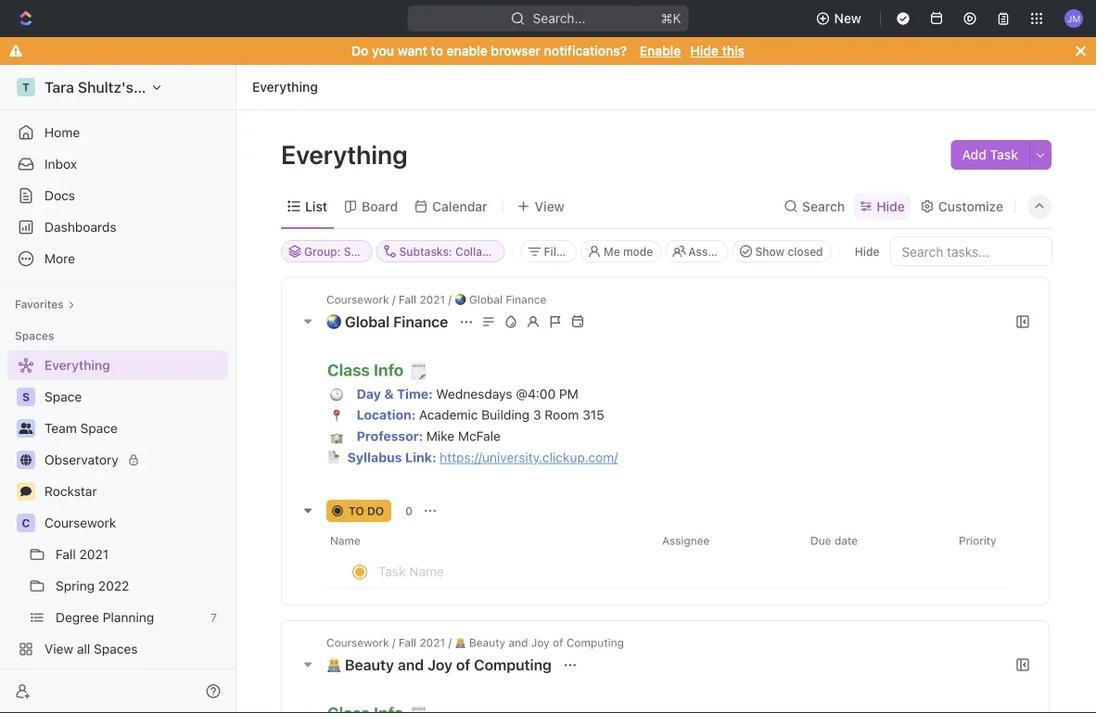 Task type: describe. For each thing, give the bounding box(es) containing it.
1 vertical spatial finance
[[394, 313, 448, 330]]

view all spaces
[[45, 642, 138, 657]]

1 horizontal spatial joy
[[532, 636, 550, 649]]

jm
[[1068, 13, 1081, 23]]

show closed button
[[733, 240, 832, 263]]

due date
[[811, 534, 858, 547]]

search
[[803, 199, 846, 214]]

dashboards link
[[7, 213, 228, 242]]

1 vertical spatial space
[[80, 421, 118, 436]]

docs
[[45, 188, 75, 203]]

1 horizontal spatial beauty
[[469, 636, 506, 649]]

s
[[22, 391, 30, 404]]

degree
[[56, 610, 99, 625]]

status
[[344, 245, 379, 258]]

rockstar link
[[45, 477, 225, 507]]

spring
[[56, 579, 95, 594]]

do
[[367, 504, 384, 517]]

view for view
[[535, 199, 565, 214]]

to do
[[349, 504, 384, 517]]

more
[[45, 251, 75, 266]]

1 horizontal spatial everything link
[[248, 76, 323, 98]]

all inside 'link'
[[77, 642, 90, 657]]

docs link
[[7, 181, 228, 211]]

this
[[723, 43, 745, 58]]

customize button
[[915, 193, 1010, 219]]

add task button
[[952, 140, 1030, 170]]

team
[[45, 421, 77, 436]]

comment image
[[20, 486, 32, 497]]

do
[[352, 43, 369, 58]]

1 vertical spatial everything
[[281, 139, 414, 169]]

tara shultz's workspace
[[45, 78, 214, 96]]

1 vertical spatial beauty
[[345, 656, 394, 674]]

Task Name text field
[[379, 556, 921, 586]]

0 vertical spatial hide
[[691, 43, 719, 58]]

hide button
[[848, 240, 888, 263]]

add task
[[963, 147, 1019, 162]]

jm button
[[1060, 4, 1090, 33]]

team space link
[[45, 414, 225, 444]]

👨‍💻 beauty and joy of computing
[[327, 656, 556, 674]]

spring 2022
[[56, 579, 129, 594]]

1 vertical spatial joy
[[428, 656, 453, 674]]

calendar
[[433, 199, 488, 214]]

observatory
[[45, 452, 119, 468]]

assignee button
[[651, 526, 800, 555]]

0 horizontal spatial global
[[345, 313, 390, 330]]

spring 2022 link
[[56, 572, 225, 601]]

list
[[305, 199, 328, 214]]

name button
[[327, 526, 651, 555]]

fall for 🌏 global finance
[[399, 293, 417, 306]]

c
[[22, 517, 30, 530]]

notifications?
[[544, 43, 627, 58]]

mode
[[624, 245, 654, 258]]

priority button
[[948, 526, 1097, 555]]

want
[[398, 43, 428, 58]]

degree planning
[[56, 610, 154, 625]]

tara shultz's workspace, , element
[[17, 78, 35, 97]]

t
[[22, 81, 30, 94]]

me mode button
[[581, 240, 662, 263]]

group:
[[304, 245, 341, 258]]

0 vertical spatial everything
[[252, 79, 318, 95]]

calendar link
[[429, 193, 488, 219]]

shultz's
[[78, 78, 134, 96]]

hide inside hide button
[[855, 245, 880, 258]]

new
[[835, 11, 862, 26]]

coursework / fall 2021 / 🌏 global finance
[[327, 293, 547, 306]]

observatory link
[[45, 445, 225, 475]]

tree inside sidebar navigation
[[7, 351, 228, 696]]

1 horizontal spatial of
[[553, 636, 564, 649]]

enable
[[640, 43, 681, 58]]

date
[[835, 534, 858, 547]]

0 horizontal spatial computing
[[474, 656, 552, 674]]

filters button
[[521, 240, 578, 263]]

team space
[[45, 421, 118, 436]]

1 vertical spatial 👨‍💻
[[327, 656, 342, 674]]

hide button
[[855, 193, 911, 219]]

1 horizontal spatial finance
[[506, 293, 547, 306]]

me
[[604, 245, 621, 258]]

0
[[406, 504, 413, 517]]

show closed
[[756, 245, 824, 258]]

new button
[[809, 4, 873, 33]]

due
[[811, 534, 832, 547]]

collapse
[[456, 245, 502, 258]]

rockstar
[[45, 484, 97, 499]]

coursework for 🌏
[[327, 293, 389, 306]]

🌏 global finance
[[327, 313, 452, 330]]

enable
[[447, 43, 488, 58]]

board
[[362, 199, 398, 214]]

fall for 👨‍💻 beauty and joy of computing
[[399, 636, 417, 649]]

dashboards
[[45, 219, 117, 235]]

tara
[[45, 78, 74, 96]]



Task type: locate. For each thing, give the bounding box(es) containing it.
0 vertical spatial of
[[553, 636, 564, 649]]

me mode
[[604, 245, 654, 258]]

space, , element
[[17, 388, 35, 406]]

fall 2021
[[56, 547, 109, 562]]

1 vertical spatial everything link
[[7, 351, 225, 380]]

0 vertical spatial and
[[509, 636, 528, 649]]

add
[[963, 147, 987, 162]]

group: status
[[304, 245, 379, 258]]

assignees
[[689, 245, 744, 258]]

2021 for 🌏 global finance
[[420, 293, 445, 306]]

task
[[991, 147, 1019, 162]]

and down coursework / fall 2021 / 👨‍💻 beauty and joy of computing
[[398, 656, 424, 674]]

1 vertical spatial computing
[[474, 656, 552, 674]]

all right collapse at the top left of page
[[505, 245, 517, 258]]

0 vertical spatial 👨‍💻
[[455, 636, 466, 649]]

1 horizontal spatial 👨‍💻
[[455, 636, 466, 649]]

coursework for 👨‍💻
[[327, 636, 389, 649]]

0 horizontal spatial view
[[45, 642, 73, 657]]

0 horizontal spatial spaces
[[15, 329, 54, 342]]

0 horizontal spatial 🌏
[[327, 313, 342, 330]]

1 vertical spatial all
[[77, 642, 90, 657]]

fall inside "link"
[[56, 547, 76, 562]]

1 horizontal spatial spaces
[[94, 642, 138, 657]]

0 vertical spatial global
[[469, 293, 503, 306]]

2021 up spring 2022
[[79, 547, 109, 562]]

coursework up fall 2021 on the left bottom of page
[[45, 516, 116, 531]]

1 horizontal spatial to
[[431, 43, 443, 58]]

assignees button
[[666, 240, 744, 263]]

coursework, , element
[[17, 514, 35, 533]]

hide inside hide dropdown button
[[877, 199, 906, 214]]

to right want
[[431, 43, 443, 58]]

customize
[[939, 199, 1004, 214]]

1 horizontal spatial and
[[509, 636, 528, 649]]

assignee
[[663, 534, 710, 547]]

0 vertical spatial joy
[[532, 636, 550, 649]]

everything inside sidebar navigation
[[45, 358, 110, 373]]

2021 inside "link"
[[79, 547, 109, 562]]

0 vertical spatial beauty
[[469, 636, 506, 649]]

closed
[[788, 245, 824, 258]]

inbox
[[45, 156, 77, 172]]

view all spaces link
[[7, 635, 225, 664]]

fall
[[399, 293, 417, 306], [56, 547, 76, 562], [399, 636, 417, 649]]

0 horizontal spatial to
[[349, 504, 364, 517]]

fall up spring in the bottom of the page
[[56, 547, 76, 562]]

all
[[505, 245, 517, 258], [77, 642, 90, 657]]

computing
[[567, 636, 624, 649], [474, 656, 552, 674]]

global down status
[[345, 313, 390, 330]]

coursework / fall 2021 / 👨‍💻 beauty and joy of computing
[[327, 636, 624, 649]]

0 horizontal spatial and
[[398, 656, 424, 674]]

home link
[[7, 118, 228, 148]]

0 vertical spatial 2021
[[420, 293, 445, 306]]

0 horizontal spatial all
[[77, 642, 90, 657]]

2 vertical spatial hide
[[855, 245, 880, 258]]

computing down the task name text field
[[567, 636, 624, 649]]

1 horizontal spatial all
[[505, 245, 517, 258]]

0 horizontal spatial of
[[456, 656, 471, 674]]

hide left this
[[691, 43, 719, 58]]

1 vertical spatial view
[[45, 642, 73, 657]]

space up observatory
[[80, 421, 118, 436]]

0 vertical spatial everything link
[[248, 76, 323, 98]]

view button
[[511, 193, 571, 219]]

0 horizontal spatial finance
[[394, 313, 448, 330]]

0 horizontal spatial joy
[[428, 656, 453, 674]]

global down collapse at the top left of page
[[469, 293, 503, 306]]

2 vertical spatial fall
[[399, 636, 417, 649]]

0 vertical spatial all
[[505, 245, 517, 258]]

2021 down the "subtasks:"
[[420, 293, 445, 306]]

0 vertical spatial to
[[431, 43, 443, 58]]

0 vertical spatial coursework
[[327, 293, 389, 306]]

0 vertical spatial space
[[45, 389, 82, 405]]

filters
[[544, 245, 578, 258]]

1 vertical spatial of
[[456, 656, 471, 674]]

subtasks: collapse all
[[400, 245, 517, 258]]

0 vertical spatial view
[[535, 199, 565, 214]]

sidebar navigation
[[0, 65, 240, 714]]

and up 👨‍💻 beauty and joy of computing
[[509, 636, 528, 649]]

coursework up 🌏 global finance
[[327, 293, 389, 306]]

0 vertical spatial finance
[[506, 293, 547, 306]]

0 vertical spatial fall
[[399, 293, 417, 306]]

subtasks:
[[400, 245, 453, 258]]

user group image
[[19, 423, 33, 434]]

list link
[[302, 193, 328, 219]]

0 vertical spatial spaces
[[15, 329, 54, 342]]

of
[[553, 636, 564, 649], [456, 656, 471, 674]]

space up team in the left bottom of the page
[[45, 389, 82, 405]]

globe image
[[20, 455, 32, 466]]

workspace
[[137, 78, 214, 96]]

computing down coursework / fall 2021 / 👨‍💻 beauty and joy of computing
[[474, 656, 552, 674]]

0 vertical spatial 🌏
[[455, 293, 466, 306]]

due date button
[[800, 526, 948, 555]]

1 vertical spatial 2021
[[79, 547, 109, 562]]

2 vertical spatial everything
[[45, 358, 110, 373]]

2 vertical spatial 2021
[[420, 636, 445, 649]]

view down degree
[[45, 642, 73, 657]]

👨‍💻
[[455, 636, 466, 649], [327, 656, 342, 674]]

finance down the filters 'dropdown button'
[[506, 293, 547, 306]]

1 horizontal spatial computing
[[567, 636, 624, 649]]

1 vertical spatial hide
[[877, 199, 906, 214]]

🌏 down group: status
[[327, 313, 342, 330]]

coursework
[[327, 293, 389, 306], [45, 516, 116, 531], [327, 636, 389, 649]]

0 vertical spatial computing
[[567, 636, 624, 649]]

more button
[[7, 244, 228, 274]]

home
[[45, 125, 80, 140]]

fall 2021 link
[[56, 540, 225, 570]]

degree planning link
[[56, 603, 203, 633]]

planning
[[103, 610, 154, 625]]

spaces down favorites
[[15, 329, 54, 342]]

space
[[45, 389, 82, 405], [80, 421, 118, 436]]

space link
[[45, 382, 225, 412]]

favorites
[[15, 298, 64, 311]]

1 vertical spatial fall
[[56, 547, 76, 562]]

1 horizontal spatial global
[[469, 293, 503, 306]]

search...
[[533, 11, 586, 26]]

2021
[[420, 293, 445, 306], [79, 547, 109, 562], [420, 636, 445, 649]]

finance down the coursework / fall 2021 / 🌏 global finance
[[394, 313, 448, 330]]

2 vertical spatial coursework
[[327, 636, 389, 649]]

priority
[[960, 534, 997, 547]]

spaces
[[15, 329, 54, 342], [94, 642, 138, 657]]

hide down hide dropdown button in the top right of the page
[[855, 245, 880, 258]]

view button
[[511, 185, 571, 228]]

inbox link
[[7, 149, 228, 179]]

⌘k
[[661, 11, 682, 26]]

1 vertical spatial and
[[398, 656, 424, 674]]

favorites button
[[7, 293, 82, 316]]

0 horizontal spatial everything link
[[7, 351, 225, 380]]

Search tasks... text field
[[891, 238, 1052, 265]]

name
[[330, 534, 361, 547]]

fall up 👨‍💻 beauty and joy of computing
[[399, 636, 417, 649]]

all down degree
[[77, 642, 90, 657]]

1 vertical spatial global
[[345, 313, 390, 330]]

beauty
[[469, 636, 506, 649], [345, 656, 394, 674]]

🌏 down subtasks: collapse all
[[455, 293, 466, 306]]

0 horizontal spatial 👨‍💻
[[327, 656, 342, 674]]

view for view all spaces
[[45, 642, 73, 657]]

tree containing everything
[[7, 351, 228, 696]]

do you want to enable browser notifications? enable hide this
[[352, 43, 745, 58]]

browser
[[491, 43, 541, 58]]

1 vertical spatial 🌏
[[327, 313, 342, 330]]

to left do
[[349, 504, 364, 517]]

joy
[[532, 636, 550, 649], [428, 656, 453, 674]]

board link
[[358, 193, 398, 219]]

fall up 🌏 global finance
[[399, 293, 417, 306]]

0 horizontal spatial beauty
[[345, 656, 394, 674]]

coursework link
[[45, 509, 225, 538]]

1 vertical spatial coursework
[[45, 516, 116, 531]]

coursework up 👨‍💻 beauty and joy of computing
[[327, 636, 389, 649]]

2021 for 👨‍💻 beauty and joy of computing
[[420, 636, 445, 649]]

2021 up 👨‍💻 beauty and joy of computing
[[420, 636, 445, 649]]

view up the filters 'dropdown button'
[[535, 199, 565, 214]]

hide up hide button
[[877, 199, 906, 214]]

1 vertical spatial spaces
[[94, 642, 138, 657]]

coursework inside sidebar navigation
[[45, 516, 116, 531]]

view
[[535, 199, 565, 214], [45, 642, 73, 657]]

/
[[392, 293, 396, 306], [449, 293, 452, 306], [392, 636, 396, 649], [449, 636, 452, 649]]

tree
[[7, 351, 228, 696]]

hide
[[691, 43, 719, 58], [877, 199, 906, 214], [855, 245, 880, 258]]

7
[[211, 612, 217, 625]]

view inside 'link'
[[45, 642, 73, 657]]

show
[[756, 245, 785, 258]]

view inside button
[[535, 199, 565, 214]]

1 horizontal spatial view
[[535, 199, 565, 214]]

1 horizontal spatial 🌏
[[455, 293, 466, 306]]

spaces inside 'link'
[[94, 642, 138, 657]]

you
[[372, 43, 394, 58]]

1 vertical spatial to
[[349, 504, 364, 517]]

spaces down the degree planning
[[94, 642, 138, 657]]



Task type: vqa. For each thing, say whether or not it's contained in the screenshot.
the top "+"
no



